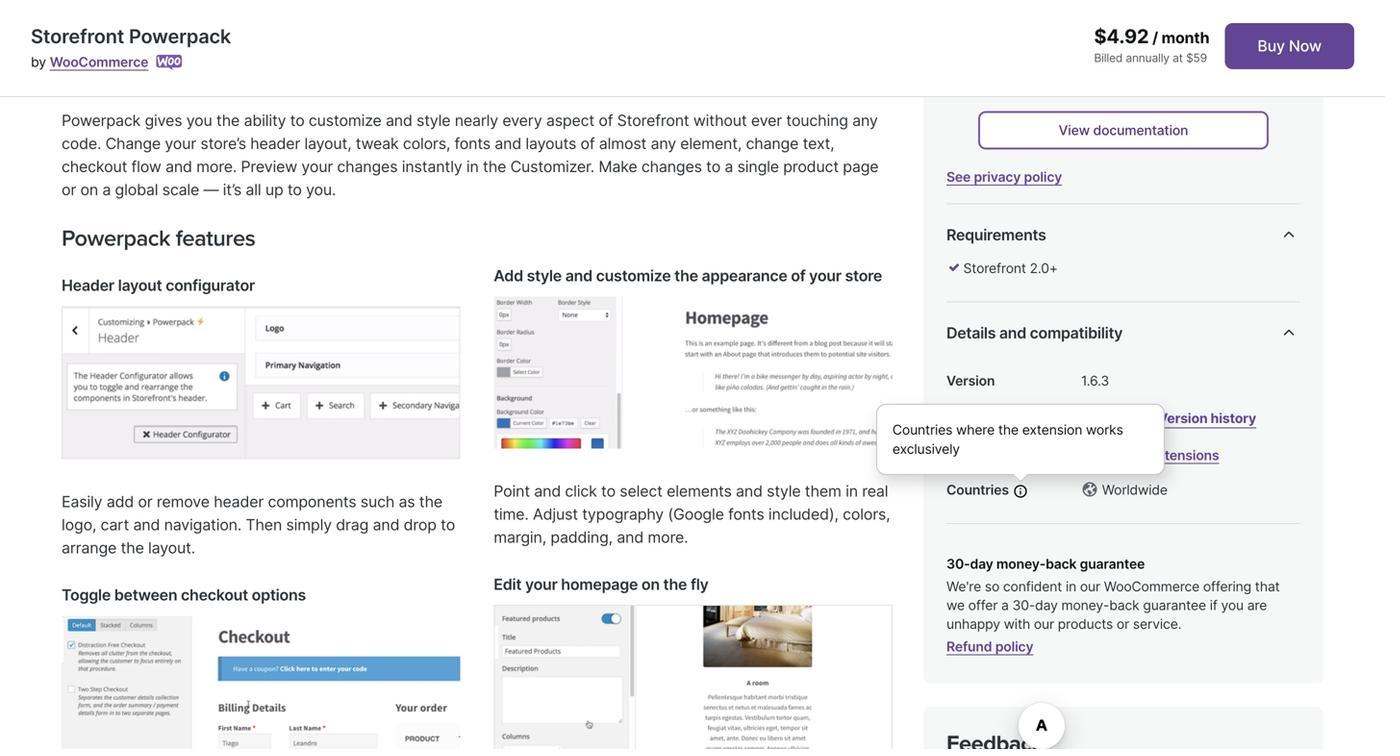 Task type: describe. For each thing, give the bounding box(es) containing it.
2023-
[[1082, 411, 1120, 427]]

layout
[[118, 276, 162, 295]]

arrange
[[62, 539, 117, 558]]

see privacy policy
[[947, 169, 1063, 185]]

header inside easily add or remove header components such as the logo, cart and navigation. then simply drag and drop to arrange the layout.
[[214, 493, 264, 512]]

ever
[[752, 111, 783, 130]]

customizing
[[62, 40, 150, 59]]

0 vertical spatial any
[[853, 111, 878, 130]]

—
[[204, 181, 219, 199]]

storefront extensions link
[[1082, 447, 1220, 464]]

and down typography at the bottom left of page
[[617, 528, 644, 547]]

style inside powerpack gives you the ability to customize and style nearly every aspect of storefront without ever touching any code. change your store's header layout, tweak colors, fonts and layouts of almost any element, change text, checkout flow and more. preview your changes instantly in the customizer. make changes to a single product page or on a global scale — it's all up to you.
[[417, 111, 451, 130]]

a inside 30-day money-back guarantee we're so confident in our woocommerce offering that we offer a 30-day money-back guarantee if you are unhappy with our products or service. refund policy
[[1002, 598, 1009, 614]]

the down "cart"
[[121, 539, 144, 558]]

confident
[[1004, 579, 1063, 595]]

0 vertical spatial policy
[[1025, 169, 1063, 185]]

header
[[62, 276, 114, 295]]

storefront inside powerpack gives you the ability to customize and style nearly every aspect of storefront without ever touching any code. change your store's header layout, tweak colors, fonts and layouts of almost any element, change text, checkout flow and more. preview your changes instantly in the customizer. make changes to a single product page or on a global scale — it's all up to you.
[[618, 111, 690, 130]]

$4.92
[[1095, 25, 1150, 48]]

theme
[[190, 40, 235, 59]]

flow
[[131, 158, 161, 176]]

the down nearly at the left top
[[483, 158, 507, 176]]

0 vertical spatial of
[[599, 111, 613, 130]]

are
[[1248, 598, 1268, 614]]

1 vertical spatial style
[[527, 267, 562, 286]]

offer
[[969, 598, 998, 614]]

chevron up image
[[1278, 224, 1301, 247]]

in for point and click to select elements and style them in real time. adjust typography (google fonts included), colors, margin, padding, and more.
[[846, 482, 858, 501]]

edit your homepage on the fly
[[494, 575, 709, 594]]

billed
[[1095, 51, 1123, 65]]

to inside point and click to select elements and style them in real time. adjust typography (google fonts included), colors, margin, padding, and more.
[[602, 482, 616, 501]]

a down element,
[[725, 158, 734, 176]]

all inside powerpack gives you the ability to customize and style nearly every aspect of storefront without ever touching any code. change your store's header layout, tweak colors, fonts and layouts of almost any element, change text, checkout flow and more. preview your changes instantly in the customizer. make changes to a single product page or on a global scale — it's all up to you.
[[246, 181, 261, 199]]

almost
[[599, 134, 647, 153]]

powerpack gives you the ability to customize and style nearly every aspect of storefront without ever touching any code. change your store's header layout, tweak colors, fonts and layouts of almost any element, change text, checkout flow and more. preview your changes instantly in the customizer. make changes to a single product page or on a global scale — it's all up to you.
[[62, 111, 879, 199]]

point
[[494, 482, 530, 501]]

annually
[[1126, 51, 1170, 65]]

1 vertical spatial day
[[1036, 598, 1058, 614]]

scale
[[162, 181, 199, 199]]

then
[[246, 516, 282, 535]]

in inside powerpack gives you the ability to customize and style nearly every aspect of storefront without ever touching any code. change your store's header layout, tweak colors, fonts and layouts of almost any element, change text, checkout flow and more. preview your changes instantly in the customizer. make changes to a single product page or on a global scale — it's all up to you.
[[467, 158, 479, 176]]

storefront for storefront extensions
[[1082, 447, 1147, 464]]

buy now link
[[1226, 23, 1355, 69]]

add
[[494, 267, 524, 286]]

components
[[268, 493, 357, 512]]

storefront powerpack
[[31, 25, 231, 48]]

$59
[[1187, 51, 1208, 65]]

global
[[115, 181, 158, 199]]

1 vertical spatial checkout
[[181, 586, 248, 605]]

one
[[461, 40, 487, 59]]

to inside easily add or remove header components such as the logo, cart and navigation. then simply drag and drop to arrange the layout.
[[441, 516, 455, 535]]

that.
[[138, 63, 171, 82]]

you.
[[306, 181, 336, 199]]

style them
[[767, 482, 842, 501]]

every
[[503, 111, 542, 130]]

0 horizontal spatial back
[[1046, 556, 1077, 572]]

to right ability
[[290, 111, 305, 130]]

remove
[[157, 493, 210, 512]]

11-
[[1120, 411, 1139, 427]]

requirements
[[947, 226, 1047, 245]]

fonts inside powerpack gives you the ability to customize and style nearly every aspect of storefront without ever touching any code. change your store's header layout, tweak colors, fonts and layouts of almost any element, change text, checkout flow and more. preview your changes instantly in the customizer. make changes to a single product page or on a global scale — it's all up to you.
[[455, 134, 491, 153]]

a inside customizing your theme has long been a hassle that no one enjoys undertaking. with storefront powerpack, you can change all that.
[[344, 40, 352, 59]]

the inside countries where the extension works exclusively
[[999, 422, 1019, 439]]

0 horizontal spatial day
[[971, 556, 994, 572]]

fonts inside point and click to select elements and style them in real time. adjust typography (google fonts included), colors, margin, padding, and more.
[[729, 505, 765, 524]]

change
[[105, 134, 161, 153]]

your down gives
[[165, 134, 196, 153]]

countries where the extension works exclusively
[[893, 422, 1128, 458]]

header inside powerpack gives you the ability to customize and style nearly every aspect of storefront without ever touching any code. change your store's header layout, tweak colors, fonts and layouts of almost any element, change text, checkout flow and more. preview your changes instantly in the customizer. make changes to a single product page or on a global scale — it's all up to you.
[[250, 134, 300, 153]]

to right up
[[288, 181, 302, 199]]

layout.
[[148, 539, 195, 558]]

you inside 30-day money-back guarantee we're so confident in our woocommerce offering that we offer a 30-day money-back guarantee if you are unhappy with our products or service. refund policy
[[1222, 598, 1244, 614]]

and down the every
[[495, 134, 522, 153]]

$4.92 / month billed annually at $59
[[1095, 25, 1210, 65]]

your right the edit at the bottom of the page
[[525, 575, 558, 594]]

padding,
[[551, 528, 613, 547]]

text,
[[803, 134, 835, 153]]

cart
[[101, 516, 129, 535]]

the right as
[[419, 493, 443, 512]]

0 vertical spatial woocommerce
[[50, 54, 149, 70]]

margin,
[[494, 528, 547, 547]]

as
[[399, 493, 415, 512]]

1 vertical spatial money-
[[1062, 598, 1110, 614]]

where
[[957, 422, 995, 439]]

chevron up image
[[1278, 322, 1301, 345]]

customize
[[309, 111, 382, 130]]

easily add or remove header components such as the logo, cart and navigation. then simply drag and drop to arrange the layout.
[[62, 493, 455, 558]]

with
[[635, 40, 668, 59]]

2.0+
[[1030, 260, 1059, 277]]

checkout inside powerpack gives you the ability to customize and style nearly every aspect of storefront without ever touching any code. change your store's header layout, tweak colors, fonts and layouts of almost any element, change text, checkout flow and more. preview your changes instantly in the customizer. make changes to a single product page or on a global scale — it's all up to you.
[[62, 158, 127, 176]]

(google
[[668, 505, 725, 524]]

hassle
[[356, 40, 402, 59]]

homepage
[[561, 575, 638, 594]]

appearance
[[702, 267, 788, 286]]

offering
[[1204, 579, 1252, 595]]

add
[[107, 493, 134, 512]]

buy
[[1258, 37, 1286, 55]]

or inside easily add or remove header components such as the logo, cart and navigation. then simply drag and drop to arrange the layout.
[[138, 493, 153, 512]]

developed by woocommerce image
[[156, 55, 182, 70]]

privacy
[[974, 169, 1021, 185]]

view documentation
[[1059, 122, 1189, 139]]

such
[[361, 493, 395, 512]]

ability
[[244, 111, 286, 130]]

add style and customize the appearance of your store
[[494, 267, 883, 286]]

see privacy policy link
[[947, 169, 1063, 185]]

up
[[265, 181, 283, 199]]

details and compatibility
[[947, 324, 1123, 343]]

powerpack for features
[[62, 225, 170, 252]]

storefront for storefront powerpack
[[31, 25, 124, 48]]

and right elements
[[736, 482, 763, 501]]

single
[[738, 158, 780, 176]]

has
[[239, 40, 265, 59]]

time.
[[494, 505, 529, 524]]

nearly
[[455, 111, 499, 130]]

the up store's
[[216, 111, 240, 130]]

0 horizontal spatial 30-
[[947, 556, 971, 572]]

0 horizontal spatial version
[[947, 373, 995, 389]]

extension
[[1023, 422, 1083, 439]]

1 vertical spatial guarantee
[[1144, 598, 1207, 614]]

without
[[694, 111, 747, 130]]

countries for countries where the extension works exclusively
[[893, 422, 953, 439]]

1 horizontal spatial version
[[1159, 411, 1208, 427]]

that inside 30-day money-back guarantee we're so confident in our woocommerce offering that we offer a 30-day money-back guarantee if you are unhappy with our products or service. refund policy
[[1256, 579, 1281, 595]]



Task type: locate. For each thing, give the bounding box(es) containing it.
version up last
[[947, 373, 995, 389]]

1 horizontal spatial change
[[746, 134, 799, 153]]

the left fly
[[664, 575, 687, 594]]

0 vertical spatial guarantee
[[1080, 556, 1146, 572]]

0 horizontal spatial on
[[80, 181, 98, 199]]

1 horizontal spatial that
[[1256, 579, 1281, 595]]

2 vertical spatial in
[[1066, 579, 1077, 595]]

storefront for storefront 2.0+
[[964, 260, 1027, 277]]

a right been
[[344, 40, 352, 59]]

day up so on the bottom right
[[971, 556, 994, 572]]

toggle between checkout options
[[62, 586, 306, 605]]

0 vertical spatial fonts
[[455, 134, 491, 153]]

0 horizontal spatial any
[[651, 134, 677, 153]]

powerpack for gives
[[62, 111, 141, 130]]

at
[[1173, 51, 1184, 65]]

on inside powerpack gives you the ability to customize and style nearly every aspect of storefront without ever touching any code. change your store's header layout, tweak colors, fonts and layouts of almost any element, change text, checkout flow and more. preview your changes instantly in the customizer. make changes to a single product page or on a global scale — it's all up to you.
[[80, 181, 98, 199]]

policy right privacy
[[1025, 169, 1063, 185]]

powerpack inside powerpack gives you the ability to customize and style nearly every aspect of storefront without ever touching any code. change your store's header layout, tweak colors, fonts and layouts of almost any element, change text, checkout flow and more. preview your changes instantly in the customizer. make changes to a single product page or on a global scale — it's all up to you.
[[62, 111, 141, 130]]

checkout down layout.
[[181, 586, 248, 605]]

or left service.
[[1117, 617, 1130, 633]]

details
[[947, 324, 996, 343]]

the right where
[[999, 422, 1019, 439]]

options
[[252, 586, 306, 605]]

2 vertical spatial you
[[1222, 598, 1244, 614]]

changes instantly
[[337, 158, 463, 176]]

1 horizontal spatial colors,
[[843, 505, 891, 524]]

drag
[[336, 516, 369, 535]]

point and click to select elements and style them in real time. adjust typography (google fonts included), colors, margin, padding, and more.
[[494, 482, 891, 547]]

woocommerce up service.
[[1105, 579, 1200, 595]]

now
[[1290, 37, 1322, 55]]

1 horizontal spatial or
[[138, 493, 153, 512]]

storefront up almost
[[618, 111, 690, 130]]

1 vertical spatial that
[[1256, 579, 1281, 595]]

0 horizontal spatial fonts
[[455, 134, 491, 153]]

change down customizing
[[62, 63, 114, 82]]

checkout down 'code.'
[[62, 158, 127, 176]]

1 horizontal spatial you
[[836, 40, 862, 59]]

1 horizontal spatial all
[[246, 181, 261, 199]]

preview
[[241, 158, 297, 176]]

of right 'appearance'
[[791, 267, 806, 286]]

storefront inside customizing your theme has long been a hassle that no one enjoys undertaking. with storefront powerpack, you can change all that.
[[672, 40, 744, 59]]

0 horizontal spatial all
[[118, 63, 134, 82]]

the
[[216, 111, 240, 130], [483, 158, 507, 176], [999, 422, 1019, 439], [419, 493, 443, 512], [121, 539, 144, 558], [664, 575, 687, 594]]

0 horizontal spatial you
[[186, 111, 212, 130]]

storefront up by woocommerce
[[31, 25, 124, 48]]

been
[[304, 40, 339, 59]]

1 horizontal spatial checkout
[[181, 586, 248, 605]]

0 vertical spatial in
[[467, 158, 479, 176]]

element,
[[681, 134, 742, 153]]

back up confident
[[1046, 556, 1077, 572]]

you right if
[[1222, 598, 1244, 614]]

no
[[439, 40, 456, 59]]

and down such
[[373, 516, 400, 535]]

click
[[565, 482, 597, 501]]

you inside powerpack gives you the ability to customize and style nearly every aspect of storefront without ever touching any code. change your store's header layout, tweak colors, fonts and layouts of almost any element, change text, checkout flow and more. preview your changes instantly in the customizer. make changes to a single product page or on a global scale — it's all up to you.
[[186, 111, 212, 130]]

your up you.
[[302, 158, 333, 176]]

code.
[[62, 134, 101, 153]]

on down 'code.'
[[80, 181, 98, 199]]

you up store's
[[186, 111, 212, 130]]

1 vertical spatial colors,
[[843, 505, 891, 524]]

1 vertical spatial countries
[[947, 482, 1010, 499]]

our right with
[[1035, 617, 1055, 633]]

0 horizontal spatial woocommerce
[[50, 54, 149, 70]]

1.6.3
[[1082, 373, 1110, 389]]

0 vertical spatial on
[[80, 181, 98, 199]]

0 horizontal spatial in
[[467, 158, 479, 176]]

header up "preview"
[[250, 134, 300, 153]]

style right add
[[527, 267, 562, 286]]

countries down 'category'
[[947, 482, 1010, 499]]

countries for countries
[[947, 482, 1010, 499]]

fonts right '(google'
[[729, 505, 765, 524]]

in for 30-day money-back guarantee we're so confident in our woocommerce offering that we offer a 30-day money-back guarantee if you are unhappy with our products or service. refund policy
[[1066, 579, 1077, 595]]

0 horizontal spatial more.
[[196, 158, 237, 176]]

1 vertical spatial you
[[186, 111, 212, 130]]

change inside customizing your theme has long been a hassle that no one enjoys undertaking. with storefront powerpack, you can change all that.
[[62, 63, 114, 82]]

30- up with
[[1013, 598, 1036, 614]]

we
[[947, 598, 965, 614]]

1 horizontal spatial day
[[1036, 598, 1058, 614]]

you inside customizing your theme has long been a hassle that no one enjoys undertaking. with storefront powerpack, you can change all that.
[[836, 40, 862, 59]]

if
[[1210, 598, 1218, 614]]

powerpack,
[[748, 40, 832, 59]]

money-
[[997, 556, 1046, 572], [1062, 598, 1110, 614]]

to right drop
[[441, 516, 455, 535]]

guarantee up products
[[1080, 556, 1146, 572]]

any up page
[[853, 111, 878, 130]]

policy inside 30-day money-back guarantee we're so confident in our woocommerce offering that we offer a 30-day money-back guarantee if you are unhappy with our products or service. refund policy
[[996, 639, 1034, 656]]

0 horizontal spatial our
[[1035, 617, 1055, 633]]

0 horizontal spatial that
[[406, 40, 434, 59]]

woocommerce down storefront powerpack
[[50, 54, 149, 70]]

0 horizontal spatial colors,
[[403, 134, 451, 153]]

fonts down nearly at the left top
[[455, 134, 491, 153]]

that up "are"
[[1256, 579, 1281, 595]]

0 vertical spatial that
[[406, 40, 434, 59]]

1 vertical spatial version
[[1159, 411, 1208, 427]]

in left real
[[846, 482, 858, 501]]

configurator
[[166, 276, 255, 295]]

more. down '(google'
[[648, 528, 689, 547]]

0 horizontal spatial money-
[[997, 556, 1046, 572]]

that left no
[[406, 40, 434, 59]]

version history button
[[1159, 407, 1257, 430]]

product
[[784, 158, 839, 176]]

1 vertical spatial woocommerce
[[1105, 579, 1200, 595]]

navigation.
[[164, 516, 242, 535]]

1 vertical spatial more.
[[648, 528, 689, 547]]

2 horizontal spatial you
[[1222, 598, 1244, 614]]

2 vertical spatial or
[[1117, 617, 1130, 633]]

aspect
[[547, 111, 595, 130]]

countries up exclusively
[[893, 422, 953, 439]]

any up the changes
[[651, 134, 677, 153]]

0 horizontal spatial or
[[62, 181, 76, 199]]

layout,
[[305, 134, 352, 153]]

that
[[406, 40, 434, 59], [1256, 579, 1281, 595]]

1 horizontal spatial on
[[642, 575, 660, 594]]

update
[[977, 411, 1022, 427]]

money- up products
[[1062, 598, 1110, 614]]

header up then
[[214, 493, 264, 512]]

1 horizontal spatial woocommerce
[[1105, 579, 1200, 595]]

more. inside point and click to select elements and style them in real time. adjust typography (google fonts included), colors, margin, padding, and more.
[[648, 528, 689, 547]]

0 horizontal spatial of
[[581, 134, 595, 153]]

storefront 2.0+
[[964, 260, 1059, 277]]

header layout configurator
[[62, 276, 255, 295]]

typography
[[583, 505, 664, 524]]

0 vertical spatial money-
[[997, 556, 1046, 572]]

storefront down works
[[1082, 447, 1147, 464]]

in inside 30-day money-back guarantee we're so confident in our woocommerce offering that we offer a 30-day money-back guarantee if you are unhappy with our products or service. refund policy
[[1066, 579, 1077, 595]]

storefront right with
[[672, 40, 744, 59]]

service.
[[1134, 617, 1182, 633]]

your up that.
[[154, 40, 186, 59]]

1 vertical spatial header
[[214, 493, 264, 512]]

1 vertical spatial any
[[651, 134, 677, 153]]

our
[[1081, 579, 1101, 595], [1035, 617, 1055, 633]]

back up service.
[[1110, 598, 1140, 614]]

select
[[620, 482, 663, 501]]

documentation
[[1094, 122, 1189, 139]]

of down aspect
[[581, 134, 595, 153]]

1 vertical spatial powerpack
[[62, 111, 141, 130]]

1 horizontal spatial 30-
[[1013, 598, 1036, 614]]

2 vertical spatial powerpack
[[62, 225, 170, 252]]

your
[[154, 40, 186, 59], [165, 134, 196, 153], [302, 158, 333, 176], [810, 267, 842, 286], [525, 575, 558, 594]]

day down confident
[[1036, 598, 1058, 614]]

tweak
[[356, 134, 399, 153]]

woocommerce inside 30-day money-back guarantee we're so confident in our woocommerce offering that we offer a 30-day money-back guarantee if you are unhappy with our products or service. refund policy
[[1105, 579, 1200, 595]]

countries inside countries where the extension works exclusively
[[893, 422, 953, 439]]

0 vertical spatial style
[[417, 111, 451, 130]]

1 horizontal spatial fonts
[[729, 505, 765, 524]]

all left that.
[[118, 63, 134, 82]]

more. up the —
[[196, 158, 237, 176]]

money- up confident
[[997, 556, 1046, 572]]

features
[[176, 225, 255, 252]]

and up tweak
[[386, 111, 413, 130]]

1 vertical spatial or
[[138, 493, 153, 512]]

or right add
[[138, 493, 153, 512]]

or inside 30-day money-back guarantee we're so confident in our woocommerce offering that we offer a 30-day money-back guarantee if you are unhappy with our products or service. refund policy
[[1117, 617, 1130, 633]]

more. inside powerpack gives you the ability to customize and style nearly every aspect of storefront without ever touching any code. change your store's header layout, tweak colors, fonts and layouts of almost any element, change text, checkout flow and more. preview your changes instantly in the customizer. make changes to a single product page or on a global scale — it's all up to you.
[[196, 158, 237, 176]]

all left up
[[246, 181, 261, 199]]

30- up we're
[[947, 556, 971, 572]]

simply
[[286, 516, 332, 535]]

colors, down real
[[843, 505, 891, 524]]

version
[[947, 373, 995, 389], [1159, 411, 1208, 427]]

it's
[[223, 181, 242, 199]]

changes
[[642, 158, 702, 176]]

1 vertical spatial on
[[642, 575, 660, 594]]

2 horizontal spatial in
[[1066, 579, 1077, 595]]

works
[[1087, 422, 1124, 439]]

0 vertical spatial 30-
[[947, 556, 971, 572]]

policy
[[1025, 169, 1063, 185], [996, 639, 1034, 656]]

1 vertical spatial all
[[246, 181, 261, 199]]

1 horizontal spatial our
[[1081, 579, 1101, 595]]

1 vertical spatial back
[[1110, 598, 1140, 614]]

0 vertical spatial change
[[62, 63, 114, 82]]

powerpack features
[[62, 225, 255, 252]]

and up adjust
[[534, 482, 561, 501]]

products
[[1059, 617, 1114, 633]]

0 vertical spatial colors,
[[403, 134, 451, 153]]

0 vertical spatial our
[[1081, 579, 1101, 595]]

so
[[985, 579, 1000, 595]]

extensions
[[1150, 447, 1220, 464]]

storefront extensions
[[1082, 447, 1220, 464]]

make
[[599, 158, 638, 176]]

1 vertical spatial fonts
[[729, 505, 765, 524]]

and left customize the
[[566, 267, 593, 286]]

on left fly
[[642, 575, 660, 594]]

and right "details"
[[1000, 324, 1027, 343]]

0 horizontal spatial change
[[62, 63, 114, 82]]

your inside customizing your theme has long been a hassle that no one enjoys undertaking. with storefront powerpack, you can change all that.
[[154, 40, 186, 59]]

a left global
[[102, 181, 111, 199]]

version right 09
[[1159, 411, 1208, 427]]

0 vertical spatial you
[[836, 40, 862, 59]]

worldwide
[[1099, 482, 1168, 499]]

colors, up changes instantly in the top of the page
[[403, 134, 451, 153]]

we're
[[947, 579, 982, 595]]

or inside powerpack gives you the ability to customize and style nearly every aspect of storefront without ever touching any code. change your store's header layout, tweak colors, fonts and layouts of almost any element, change text, checkout flow and more. preview your changes instantly in the customizer. make changes to a single product page or on a global scale — it's all up to you.
[[62, 181, 76, 199]]

customizer.
[[511, 158, 595, 176]]

customizing your theme has long been a hassle that no one enjoys undertaking. with storefront powerpack, you can change all that.
[[62, 40, 892, 82]]

and up scale
[[166, 158, 192, 176]]

colors, inside powerpack gives you the ability to customize and style nearly every aspect of storefront without ever touching any code. change your store's header layout, tweak colors, fonts and layouts of almost any element, change text, checkout flow and more. preview your changes instantly in the customizer. make changes to a single product page or on a global scale — it's all up to you.
[[403, 134, 451, 153]]

0 vertical spatial version
[[947, 373, 995, 389]]

style left nearly at the left top
[[417, 111, 451, 130]]

powerpack up layout
[[62, 225, 170, 252]]

0 vertical spatial day
[[971, 556, 994, 572]]

0 vertical spatial back
[[1046, 556, 1077, 572]]

change down ever
[[746, 134, 799, 153]]

1 vertical spatial 30-
[[1013, 598, 1036, 614]]

guarantee up service.
[[1144, 598, 1207, 614]]

you left "can"
[[836, 40, 862, 59]]

countries where the extension works exclusively tooltip
[[877, 404, 1165, 476]]

colors, inside point and click to select elements and style them in real time. adjust typography (google fonts included), colors, margin, padding, and more.
[[843, 505, 891, 524]]

0 vertical spatial more.
[[196, 158, 237, 176]]

0 vertical spatial header
[[250, 134, 300, 153]]

1 horizontal spatial money-
[[1062, 598, 1110, 614]]

gives
[[145, 111, 182, 130]]

to down element,
[[707, 158, 721, 176]]

a
[[344, 40, 352, 59], [725, 158, 734, 176], [102, 181, 111, 199], [1002, 598, 1009, 614]]

enjoys
[[491, 40, 537, 59]]

1 horizontal spatial any
[[853, 111, 878, 130]]

store's
[[201, 134, 246, 153]]

all inside customizing your theme has long been a hassle that no one enjoys undertaking. with storefront powerpack, you can change all that.
[[118, 63, 134, 82]]

0 vertical spatial countries
[[893, 422, 953, 439]]

1 vertical spatial our
[[1035, 617, 1055, 633]]

1 vertical spatial in
[[846, 482, 858, 501]]

or down 'code.'
[[62, 181, 76, 199]]

fly
[[691, 575, 709, 594]]

our up products
[[1081, 579, 1101, 595]]

powerpack up 'code.'
[[62, 111, 141, 130]]

2 vertical spatial of
[[791, 267, 806, 286]]

that inside customizing your theme has long been a hassle that no one enjoys undertaking. with storefront powerpack, you can change all that.
[[406, 40, 434, 59]]

1 vertical spatial policy
[[996, 639, 1034, 656]]

change inside powerpack gives you the ability to customize and style nearly every aspect of storefront without ever touching any code. change your store's header layout, tweak colors, fonts and layouts of almost any element, change text, checkout flow and more. preview your changes instantly in the customizer. make changes to a single product page or on a global scale — it's all up to you.
[[746, 134, 799, 153]]

buy now
[[1258, 37, 1322, 55]]

view documentation link
[[979, 111, 1269, 150]]

1 horizontal spatial back
[[1110, 598, 1140, 614]]

storefront down requirements
[[964, 260, 1027, 277]]

0 vertical spatial all
[[118, 63, 134, 82]]

0 vertical spatial checkout
[[62, 158, 127, 176]]

month
[[1162, 28, 1210, 47]]

fonts
[[455, 134, 491, 153], [729, 505, 765, 524]]

in down nearly at the left top
[[467, 158, 479, 176]]

in right confident
[[1066, 579, 1077, 595]]

style
[[417, 111, 451, 130], [527, 267, 562, 286]]

0 vertical spatial powerpack
[[129, 25, 231, 48]]

2 horizontal spatial of
[[791, 267, 806, 286]]

1 horizontal spatial more.
[[648, 528, 689, 547]]

category
[[947, 447, 1006, 464]]

compatibility
[[1030, 324, 1123, 343]]

change
[[62, 63, 114, 82], [746, 134, 799, 153]]

long
[[269, 40, 299, 59]]

1 horizontal spatial of
[[599, 111, 613, 130]]

0 horizontal spatial checkout
[[62, 158, 127, 176]]

0 horizontal spatial style
[[417, 111, 451, 130]]

policy down with
[[996, 639, 1034, 656]]

by
[[31, 54, 46, 70]]

1 vertical spatial change
[[746, 134, 799, 153]]

last
[[947, 411, 974, 427]]

history
[[1211, 411, 1257, 427]]

of up almost
[[599, 111, 613, 130]]

a right 'offer'
[[1002, 598, 1009, 614]]

1 horizontal spatial style
[[527, 267, 562, 286]]

and right "cart"
[[133, 516, 160, 535]]

your left store
[[810, 267, 842, 286]]

to up typography at the bottom left of page
[[602, 482, 616, 501]]

2 horizontal spatial or
[[1117, 617, 1130, 633]]

1 vertical spatial of
[[581, 134, 595, 153]]

powerpack up developed by woocommerce image
[[129, 25, 231, 48]]

in inside point and click to select elements and style them in real time. adjust typography (google fonts included), colors, margin, padding, and more.
[[846, 482, 858, 501]]

more.
[[196, 158, 237, 176], [648, 528, 689, 547]]



Task type: vqa. For each thing, say whether or not it's contained in the screenshot.
enabled
no



